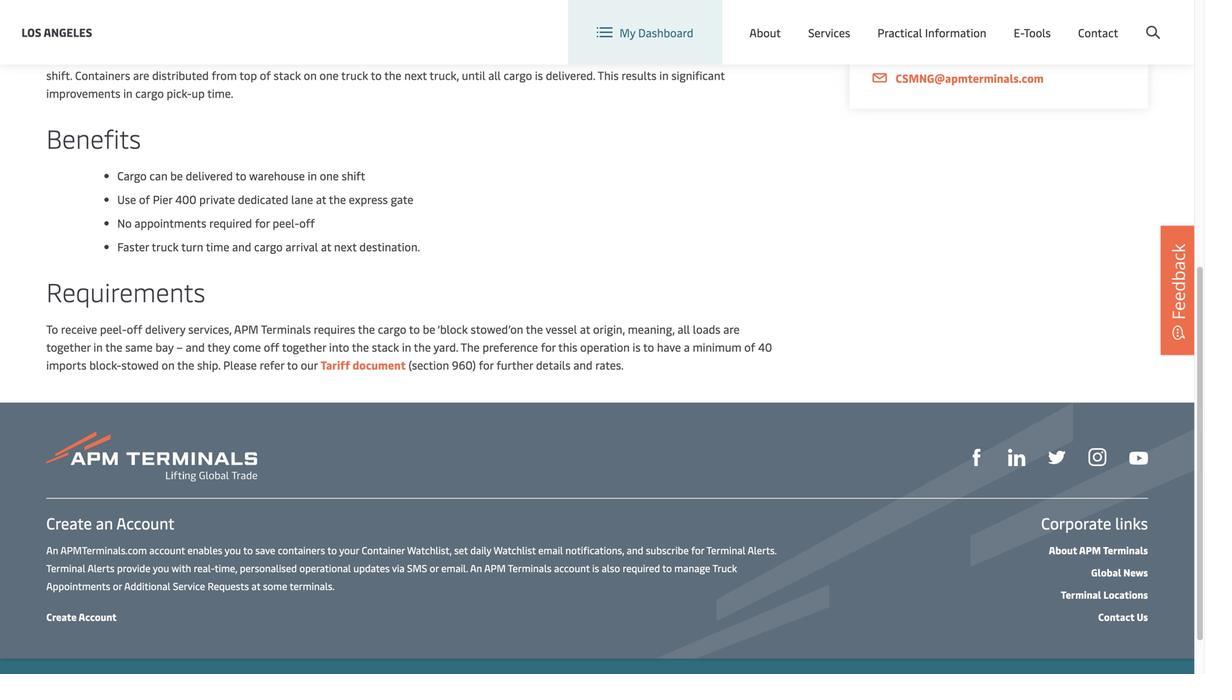 Task type: describe. For each thing, give the bounding box(es) containing it.
stowed'on
[[471, 322, 524, 337]]

improvements
[[46, 85, 121, 101]]

of right use
[[139, 192, 150, 207]]

cargo left arrival
[[254, 239, 283, 254]]

los angeles link
[[22, 23, 92, 41]]

loads
[[693, 322, 721, 337]]

create account
[[46, 610, 117, 624]]

tariff
[[321, 357, 350, 373]]

about apm terminals
[[1049, 544, 1149, 557]]

with
[[172, 562, 191, 575]]

provide
[[117, 562, 151, 575]]

watchlist
[[494, 544, 536, 557]]

0 vertical spatial be
[[170, 168, 183, 183]]

news
[[1124, 566, 1149, 580]]

cargo left pick-
[[135, 85, 164, 101]]

the up bcos,
[[282, 0, 300, 11]]

the up distributed
[[170, 50, 187, 65]]

links
[[1116, 513, 1149, 534]]

be inside to receive peel-off delivery services, apm terminals requires the cargo to be 'block stowed'on the vessel at origin, meaning, all loads are together in the same bay – and they come off together into the stack in the yard. the preference for this operation is to have a minimum of 40 imports block-stowed on the ship. please refer to our
[[423, 322, 436, 337]]

they
[[207, 339, 230, 355]]

for right 960)
[[479, 357, 494, 373]]

shape link
[[969, 447, 986, 466]]

care
[[924, 35, 947, 51]]

linkedin__x28_alt_x29__3_ link
[[1009, 447, 1026, 466]]

for inside to receive peel-off delivery services, apm terminals requires the cargo to be 'block stowed'on the vessel at origin, meaning, all loads are together in the same bay – and they come off together into the stack in the yard. the preference for this operation is to have a minimum of 40 imports block-stowed on the ship. please refer to our
[[541, 339, 556, 355]]

into for a
[[509, 14, 531, 29]]

1 together from the left
[[46, 339, 91, 355]]

is down companies)
[[535, 67, 543, 83]]

the up (section
[[414, 339, 431, 355]]

to inside 'cargo is consolidated in the yard for specific customers (importers, freight forwarders, trucking companies) and available for pick up in one shift. containers are distributed from top of stack on one truck to the next truck, until all cargo is delivered. this results in significant improvements in cargo pick-up time.'
[[371, 67, 382, 83]]

warehouse
[[249, 168, 305, 183]]

stack inside to receive peel-off delivery services, apm terminals requires the cargo to be 'block stowed'on the vessel at origin, meaning, all loads are together in the same bay – and they come off together into the stack in the yard. the preference for this operation is to have a minimum of 40 imports block-stowed on the ship. please refer to our
[[372, 339, 399, 355]]

specific
[[233, 50, 272, 65]]

service
[[173, 580, 205, 593]]

use
[[117, 192, 136, 207]]

0 horizontal spatial or
[[113, 580, 122, 593]]

the down freight
[[384, 67, 402, 83]]

stack inside 'cargo is consolidated in the yard for specific customers (importers, freight forwarders, trucking companies) and available for pick up in one shift. containers are distributed from top of stack on one truck to the next truck, until all cargo is delivered. this results in significant improvements in cargo pick-up time.'
[[274, 67, 301, 83]]

and down this
[[574, 357, 593, 373]]

delivered.
[[546, 67, 596, 83]]

create for create account
[[46, 610, 77, 624]]

save
[[255, 544, 275, 557]]

twitter image
[[1049, 449, 1066, 466]]

(importers,
[[331, 50, 388, 65]]

linkedin image
[[1009, 449, 1026, 466]]

at right arrival
[[321, 239, 331, 254]]

required inside the an apmterminals.com account enables you to save containers to your container watchlist, set daily watchlist email notifications, and subscribe for terminal alerts. terminal alerts provide you with real-time, personalised operational updates via sms or email. an apm terminals account is also required to manage truck appointments or additional service requests at some terminals.
[[623, 562, 660, 575]]

1 horizontal spatial terminal
[[707, 544, 746, 557]]

and inside the an apmterminals.com account enables you to save containers to your container watchlist, set daily watchlist email notifications, and subscribe for terminal alerts. terminal alerts provide you with real-time, personalised operational updates via sms or email. an apm terminals account is also required to manage truck appointments or additional service requests at some terminals.
[[627, 544, 644, 557]]

at inside to receive peel-off delivery services, apm terminals requires the cargo to be 'block stowed'on the vessel at origin, meaning, all loads are together in the same bay – and they come off together into the stack in the yard. the preference for this operation is to have a minimum of 40 imports block-stowed on the ship. please refer to our
[[580, 322, 591, 337]]

time,
[[215, 562, 237, 575]]

(bco),
[[168, 14, 200, 29]]

1 horizontal spatial up
[[708, 50, 722, 65]]

results
[[622, 67, 657, 83]]

all inside 'cargo is consolidated in the yard for specific customers (importers, freight forwarders, trucking companies) and available for pick up in one shift. containers are distributed from top of stack on one truck to the next truck, until all cargo is delivered. this results in significant improvements in cargo pick-up time.'
[[489, 67, 501, 83]]

my dashboard button
[[597, 0, 694, 65]]

terminal locations
[[1061, 588, 1149, 602]]

and inside 'cargo is consolidated in the yard for specific customers (importers, freight forwarders, trucking companies) and available for pick up in one shift. containers are distributed from top of stack on one truck to the next truck, until all cargo is delivered. this results in significant improvements in cargo pick-up time.'
[[597, 50, 616, 65]]

destination.
[[360, 239, 420, 254]]

container
[[344, 0, 394, 11]]

for down dedicated at the top of the page
[[255, 215, 270, 231]]

rates.
[[596, 357, 624, 373]]

express
[[349, 192, 388, 207]]

for inside peel off addresses the problem of retrieving the desired container from a stack, by segregating the containers destined for a large beneficial cargo owner (bco), or multiple bcos, who agree to aggregate their containers into a single stack.
[[676, 0, 691, 11]]

this
[[559, 339, 578, 355]]

my dashboard
[[620, 25, 694, 40]]

trucking
[[490, 50, 533, 65]]

40
[[758, 339, 773, 355]]

0 vertical spatial create
[[1090, 13, 1123, 29]]

terminals inside the an apmterminals.com account enables you to save containers to your container watchlist, set daily watchlist email notifications, and subscribe for terminal alerts. terminal alerts provide you with real-time, personalised operational updates via sms or email. an apm terminals account is also required to manage truck appointments or additional service requests at some terminals.
[[508, 562, 552, 575]]

segregating
[[484, 0, 546, 11]]

freight
[[391, 50, 425, 65]]

off up refer
[[264, 339, 279, 355]]

destined
[[627, 0, 673, 11]]

problem
[[166, 0, 211, 11]]

an
[[96, 513, 113, 534]]

global for global menu
[[918, 13, 951, 29]]

off inside peel off addresses the problem of retrieving the desired container from a stack, by segregating the containers destined for a large beneficial cargo owner (bco), or multiple bcos, who agree to aggregate their containers into a single stack.
[[72, 0, 88, 11]]

for right yard
[[215, 50, 230, 65]]

lane
[[291, 192, 313, 207]]

appointments
[[134, 215, 207, 231]]

'block
[[437, 322, 468, 337]]

my
[[620, 25, 636, 40]]

dedicated
[[238, 192, 289, 207]]

email
[[539, 544, 563, 557]]

bcos,
[[264, 14, 294, 29]]

the up single
[[548, 0, 566, 11]]

the up block-
[[105, 339, 122, 355]]

create account link
[[46, 610, 117, 624]]

about for about
[[750, 25, 781, 40]]

no
[[117, 215, 132, 231]]

customer care management team
[[872, 35, 1048, 51]]

is inside to receive peel-off delivery services, apm terminals requires the cargo to be 'block stowed'on the vessel at origin, meaning, all loads are together in the same bay – and they come off together into the stack in the yard. the preference for this operation is to have a minimum of 40 imports block-stowed on the ship. please refer to our
[[633, 339, 641, 355]]

ship.
[[197, 357, 221, 373]]

terminal locations link
[[1061, 588, 1149, 602]]

off down lane
[[299, 215, 315, 231]]

and right the time
[[232, 239, 251, 254]]

peel- inside to receive peel-off delivery services, apm terminals requires the cargo to be 'block stowed'on the vessel at origin, meaning, all loads are together in the same bay – and they come off together into the stack in the yard. the preference for this operation is to have a minimum of 40 imports block-stowed on the ship. please refer to our
[[100, 322, 127, 337]]

2 vertical spatial account
[[79, 610, 117, 624]]

truck
[[713, 562, 738, 575]]

their
[[423, 14, 448, 29]]

400
[[175, 192, 197, 207]]

updates
[[354, 562, 390, 575]]

is up containers
[[79, 50, 87, 65]]

practical
[[878, 25, 923, 40]]

0 horizontal spatial account
[[149, 544, 185, 557]]

to left your
[[328, 544, 337, 557]]

the up "owner"
[[146, 0, 164, 11]]

angeles
[[44, 24, 92, 40]]

global news link
[[1092, 566, 1149, 580]]

who
[[296, 14, 319, 29]]

no appointments required for peel-off
[[117, 215, 315, 231]]

2 vertical spatial terminal
[[1061, 588, 1102, 602]]

terminals inside to receive peel-off delivery services, apm terminals requires the cargo to be 'block stowed'on the vessel at origin, meaning, all loads are together in the same bay – and they come off together into the stack in the yard. the preference for this operation is to have a minimum of 40 imports block-stowed on the ship. please refer to our
[[261, 322, 311, 337]]

beneficial
[[46, 14, 98, 29]]

manage
[[675, 562, 711, 575]]

cargo down the trucking
[[504, 67, 532, 83]]

in right pick
[[724, 50, 734, 65]]

customers
[[274, 50, 329, 65]]

a up their
[[425, 0, 431, 11]]

peel off addresses the problem of retrieving the desired container from a stack, by segregating the containers destined for a large beneficial cargo owner (bco), or multiple bcos, who agree to aggregate their containers into a single stack.
[[46, 0, 730, 29]]

vessel
[[546, 322, 577, 337]]

in up distributed
[[158, 50, 167, 65]]

origin,
[[593, 322, 625, 337]]

to right delivered
[[236, 168, 247, 183]]

login
[[1052, 13, 1080, 29]]

–
[[176, 339, 183, 355]]

0 horizontal spatial required
[[209, 215, 252, 231]]

you tube link
[[1130, 448, 1149, 466]]

further
[[497, 357, 533, 373]]

login / create account link
[[1025, 0, 1168, 42]]

truck inside 'cargo is consolidated in the yard for specific customers (importers, freight forwarders, trucking companies) and available for pick up in one shift. containers are distributed from top of stack on one truck to the next truck, until all cargo is delivered. this results in significant improvements in cargo pick-up time.'
[[341, 67, 368, 83]]

can
[[150, 168, 168, 183]]

additional
[[124, 580, 171, 593]]

into for the
[[329, 339, 349, 355]]

us
[[1137, 610, 1149, 624]]

cargo for cargo can be delivered to warehouse in one shift
[[117, 168, 147, 183]]

practical information
[[878, 25, 987, 40]]

switch location button
[[768, 13, 872, 29]]

tariff document link
[[321, 357, 406, 373]]

to down subscribe
[[663, 562, 672, 575]]

a left single
[[533, 14, 539, 29]]

set
[[454, 544, 468, 557]]

about button
[[750, 0, 781, 65]]

until
[[462, 67, 486, 83]]

the left vessel
[[526, 322, 543, 337]]

2 together from the left
[[282, 339, 326, 355]]

0 horizontal spatial you
[[153, 562, 169, 575]]

1 horizontal spatial an
[[470, 562, 482, 575]]

come
[[233, 339, 261, 355]]

in up block-
[[93, 339, 103, 355]]

an apmterminals.com account enables you to save containers to your container watchlist, set daily watchlist email notifications, and subscribe for terminal alerts. terminal alerts provide you with real-time, personalised operational updates via sms or email. an apm terminals account is also required to manage truck appointments or additional service requests at some terminals.
[[46, 544, 777, 593]]



Task type: locate. For each thing, give the bounding box(es) containing it.
stowed
[[121, 357, 159, 373]]

operational
[[300, 562, 351, 575]]

the up tariff document link
[[352, 339, 369, 355]]

apm inside the an apmterminals.com account enables you to save containers to your container watchlist, set daily watchlist email notifications, and subscribe for terminal alerts. terminal alerts provide you with real-time, personalised operational updates via sms or email. an apm terminals account is also required to manage truck appointments or additional service requests at some terminals.
[[485, 562, 506, 575]]

stack up the document
[[372, 339, 399, 355]]

1 vertical spatial are
[[724, 322, 740, 337]]

1 vertical spatial next
[[334, 239, 357, 254]]

apmterminals.com
[[60, 544, 147, 557]]

in down containers
[[123, 85, 133, 101]]

owner
[[133, 14, 166, 29]]

account up 'with'
[[149, 544, 185, 557]]

create left an
[[46, 513, 92, 534]]

apm down the corporate links
[[1080, 544, 1102, 557]]

consolidated
[[89, 50, 155, 65]]

0 vertical spatial stack
[[274, 67, 301, 83]]

in up (section
[[402, 339, 411, 355]]

0 horizontal spatial cargo
[[46, 50, 76, 65]]

an
[[46, 544, 58, 557], [470, 562, 482, 575]]

0 vertical spatial contact
[[1079, 25, 1119, 40]]

0 vertical spatial from
[[397, 0, 423, 11]]

2 vertical spatial or
[[113, 580, 122, 593]]

is inside the an apmterminals.com account enables you to save containers to your container watchlist, set daily watchlist email notifications, and subscribe for terminal alerts. terminal alerts provide you with real-time, personalised operational updates via sms or email. an apm terminals account is also required to manage truck appointments or additional service requests at some terminals.
[[592, 562, 600, 575]]

this
[[598, 67, 619, 83]]

of
[[213, 0, 225, 11], [260, 67, 271, 83], [139, 192, 150, 207], [745, 339, 756, 355]]

distributed
[[152, 67, 209, 83]]

from inside peel off addresses the problem of retrieving the desired container from a stack, by segregating the containers destined for a large beneficial cargo owner (bco), or multiple bcos, who agree to aggregate their containers into a single stack.
[[397, 0, 423, 11]]

location
[[828, 13, 872, 29]]

1 vertical spatial terminal
[[46, 562, 85, 575]]

are up minimum
[[724, 322, 740, 337]]

terminals down watchlist
[[508, 562, 552, 575]]

0 vertical spatial or
[[203, 14, 214, 29]]

into down segregating
[[509, 14, 531, 29]]

and up this
[[597, 50, 616, 65]]

terminal down global news link
[[1061, 588, 1102, 602]]

you left 'with'
[[153, 562, 169, 575]]

1 horizontal spatial are
[[724, 322, 740, 337]]

1 vertical spatial global
[[1092, 566, 1122, 580]]

1 horizontal spatial peel-
[[273, 215, 299, 231]]

0 horizontal spatial containers
[[278, 544, 325, 557]]

youtube image
[[1130, 452, 1149, 465]]

about down corporate
[[1049, 544, 1078, 557]]

0 horizontal spatial on
[[162, 357, 175, 373]]

up right pick
[[708, 50, 722, 65]]

aggregate
[[367, 14, 420, 29]]

0 vertical spatial global
[[918, 13, 951, 29]]

containers inside the an apmterminals.com account enables you to save containers to your container watchlist, set daily watchlist email notifications, and subscribe for terminal alerts. terminal alerts provide you with real-time, personalised operational updates via sms or email. an apm terminals account is also required to manage truck appointments or additional service requests at some terminals.
[[278, 544, 325, 557]]

1 horizontal spatial you
[[225, 544, 241, 557]]

0 horizontal spatial be
[[170, 168, 183, 183]]

corporate
[[1042, 513, 1112, 534]]

from up the aggregate
[[397, 0, 423, 11]]

by
[[468, 0, 481, 11]]

are inside to receive peel-off delivery services, apm terminals requires the cargo to be 'block stowed'on the vessel at origin, meaning, all loads are together in the same bay – and they come off together into the stack in the yard. the preference for this operation is to have a minimum of 40 imports block-stowed on the ship. please refer to our
[[724, 322, 740, 337]]

create
[[1090, 13, 1123, 29], [46, 513, 92, 534], [46, 610, 77, 624]]

together up our
[[282, 339, 326, 355]]

facebook image
[[969, 449, 986, 466]]

0 vertical spatial one
[[736, 50, 755, 65]]

1 horizontal spatial apm
[[485, 562, 506, 575]]

global inside global menu button
[[918, 13, 951, 29]]

0 horizontal spatial an
[[46, 544, 58, 557]]

1 vertical spatial all
[[678, 322, 690, 337]]

forwarders,
[[428, 50, 487, 65]]

0 vertical spatial you
[[225, 544, 241, 557]]

be left 'block
[[423, 322, 436, 337]]

services button
[[809, 0, 851, 65]]

global menu button
[[887, 0, 998, 43]]

1 vertical spatial peel-
[[100, 322, 127, 337]]

0 horizontal spatial next
[[334, 239, 357, 254]]

all inside to receive peel-off delivery services, apm terminals requires the cargo to be 'block stowed'on the vessel at origin, meaning, all loads are together in the same bay – and they come off together into the stack in the yard. the preference for this operation is to have a minimum of 40 imports block-stowed on the ship. please refer to our
[[678, 322, 690, 337]]

0 horizontal spatial from
[[212, 67, 237, 83]]

shift
[[342, 168, 366, 183]]

2 vertical spatial one
[[320, 168, 339, 183]]

use of pier 400 private dedicated lane at the express gate
[[117, 192, 414, 207]]

your
[[339, 544, 359, 557]]

or down provide
[[113, 580, 122, 593]]

containers up "stack."
[[568, 0, 624, 11]]

significant
[[672, 67, 725, 83]]

1 vertical spatial truck
[[152, 239, 179, 254]]

cargo
[[101, 14, 130, 29], [504, 67, 532, 83], [135, 85, 164, 101], [254, 239, 283, 254], [378, 322, 407, 337]]

to receive peel-off delivery services, apm terminals requires the cargo to be 'block stowed'on the vessel at origin, meaning, all loads are together in the same bay – and they come off together into the stack in the yard. the preference for this operation is to have a minimum of 40 imports block-stowed on the ship. please refer to our
[[46, 322, 773, 373]]

services
[[809, 25, 851, 40]]

0 horizontal spatial up
[[192, 85, 205, 101]]

to inside peel off addresses the problem of retrieving the desired container from a stack, by segregating the containers destined for a large beneficial cargo owner (bco), or multiple bcos, who agree to aggregate their containers into a single stack.
[[353, 14, 365, 29]]

agree
[[321, 14, 351, 29]]

1 horizontal spatial account
[[554, 562, 590, 575]]

in up lane
[[308, 168, 317, 183]]

cargo up shift.
[[46, 50, 76, 65]]

peel- up the same
[[100, 322, 127, 337]]

account down appointments
[[79, 610, 117, 624]]

to left save
[[243, 544, 253, 557]]

0 horizontal spatial are
[[133, 67, 149, 83]]

0 horizontal spatial into
[[329, 339, 349, 355]]

desired
[[302, 0, 341, 11]]

at
[[316, 192, 326, 207], [321, 239, 331, 254], [580, 322, 591, 337], [252, 580, 261, 593]]

contact us
[[1099, 610, 1149, 624]]

a inside to receive peel-off delivery services, apm terminals requires the cargo to be 'block stowed'on the vessel at origin, meaning, all loads are together in the same bay – and they come off together into the stack in the yard. the preference for this operation is to have a minimum of 40 imports block-stowed on the ship. please refer to our
[[684, 339, 690, 355]]

0 vertical spatial terminal
[[707, 544, 746, 557]]

peel- up arrival
[[273, 215, 299, 231]]

of inside 'cargo is consolidated in the yard for specific customers (importers, freight forwarders, trucking companies) and available for pick up in one shift. containers are distributed from top of stack on one truck to the next truck, until all cargo is delivered. this results in significant improvements in cargo pick-up time.'
[[260, 67, 271, 83]]

to
[[46, 322, 58, 337]]

account right contact 'popup button'
[[1125, 13, 1168, 29]]

feedback
[[1167, 244, 1191, 320]]

up left time.
[[192, 85, 205, 101]]

of inside to receive peel-off delivery services, apm terminals requires the cargo to be 'block stowed'on the vessel at origin, meaning, all loads are together in the same bay – and they come off together into the stack in the yard. the preference for this operation is to have a minimum of 40 imports block-stowed on the ship. please refer to our
[[745, 339, 756, 355]]

0 vertical spatial required
[[209, 215, 252, 231]]

and inside to receive peel-off delivery services, apm terminals requires the cargo to be 'block stowed'on the vessel at origin, meaning, all loads are together in the same bay – and they come off together into the stack in the yard. the preference for this operation is to have a minimum of 40 imports block-stowed on the ship. please refer to our
[[186, 339, 205, 355]]

1 horizontal spatial on
[[304, 67, 317, 83]]

2 vertical spatial create
[[46, 610, 77, 624]]

stack down customers
[[274, 67, 301, 83]]

global up care
[[918, 13, 951, 29]]

refer
[[260, 357, 285, 373]]

0 vertical spatial into
[[509, 14, 531, 29]]

2 horizontal spatial terminals
[[1104, 544, 1149, 557]]

meaning,
[[628, 322, 675, 337]]

global up terminal locations
[[1092, 566, 1122, 580]]

alerts.
[[748, 544, 777, 557]]

or inside peel off addresses the problem of retrieving the desired container from a stack, by segregating the containers destined for a large beneficial cargo owner (bco), or multiple bcos, who agree to aggregate their containers into a single stack.
[[203, 14, 214, 29]]

containers up operational
[[278, 544, 325, 557]]

1 vertical spatial terminals
[[1104, 544, 1149, 557]]

0 vertical spatial peel-
[[273, 215, 299, 231]]

of inside peel off addresses the problem of retrieving the desired container from a stack, by segregating the containers destined for a large beneficial cargo owner (bco), or multiple bcos, who agree to aggregate their containers into a single stack.
[[213, 0, 225, 11]]

yard
[[190, 50, 212, 65]]

apm inside to receive peel-off delivery services, apm terminals requires the cargo to be 'block stowed'on the vessel at origin, meaning, all loads are together in the same bay – and they come off together into the stack in the yard. the preference for this operation is to have a minimum of 40 imports block-stowed on the ship. please refer to our
[[234, 322, 259, 337]]

0 horizontal spatial together
[[46, 339, 91, 355]]

1 horizontal spatial required
[[623, 562, 660, 575]]

via
[[392, 562, 405, 575]]

minimum
[[693, 339, 742, 355]]

time
[[206, 239, 229, 254]]

for left pick
[[667, 50, 682, 65]]

0 horizontal spatial global
[[918, 13, 951, 29]]

be right can
[[170, 168, 183, 183]]

cargo up the document
[[378, 322, 407, 337]]

to down container
[[353, 14, 365, 29]]

1 horizontal spatial together
[[282, 339, 326, 355]]

1 horizontal spatial stack
[[372, 339, 399, 355]]

terminal up appointments
[[46, 562, 85, 575]]

1 vertical spatial from
[[212, 67, 237, 83]]

1 vertical spatial or
[[430, 562, 439, 575]]

please
[[223, 357, 257, 373]]

containers down by
[[451, 14, 507, 29]]

container
[[362, 544, 405, 557]]

0 vertical spatial next
[[405, 67, 427, 83]]

/
[[1082, 13, 1087, 29]]

to down "meaning,"
[[643, 339, 654, 355]]

global for global news
[[1092, 566, 1122, 580]]

1 vertical spatial cargo
[[117, 168, 147, 183]]

for up manage
[[692, 544, 705, 557]]

0 vertical spatial are
[[133, 67, 149, 83]]

off up the same
[[127, 322, 142, 337]]

for
[[676, 0, 691, 11], [215, 50, 230, 65], [667, 50, 682, 65], [255, 215, 270, 231], [541, 339, 556, 355], [479, 357, 494, 373], [692, 544, 705, 557]]

of right top
[[260, 67, 271, 83]]

1 vertical spatial required
[[623, 562, 660, 575]]

1 vertical spatial account
[[554, 562, 590, 575]]

terminal up truck
[[707, 544, 746, 557]]

benefits
[[46, 121, 141, 155]]

into up tariff
[[329, 339, 349, 355]]

0 vertical spatial up
[[708, 50, 722, 65]]

document
[[353, 357, 406, 373]]

1 horizontal spatial next
[[405, 67, 427, 83]]

for inside the an apmterminals.com account enables you to save containers to your container watchlist, set daily watchlist email notifications, and subscribe for terminal alerts. terminal alerts provide you with real-time, personalised operational updates via sms or email. an apm terminals account is also required to manage truck appointments or additional service requests at some terminals.
[[692, 544, 705, 557]]

large
[[703, 0, 730, 11]]

turn
[[181, 239, 203, 254]]

1 vertical spatial up
[[192, 85, 205, 101]]

about for about apm terminals
[[1049, 544, 1078, 557]]

are down consolidated
[[133, 67, 149, 83]]

on down customers
[[304, 67, 317, 83]]

1 vertical spatial about
[[1049, 544, 1078, 557]]

cargo inside peel off addresses the problem of retrieving the desired container from a stack, by segregating the containers destined for a large beneficial cargo owner (bco), or multiple bcos, who agree to aggregate their containers into a single stack.
[[101, 14, 130, 29]]

into inside to receive peel-off delivery services, apm terminals requires the cargo to be 'block stowed'on the vessel at origin, meaning, all loads are together in the same bay – and they come off together into the stack in the yard. the preference for this operation is to have a minimum of 40 imports block-stowed on the ship. please refer to our
[[329, 339, 349, 355]]

cargo down addresses
[[101, 14, 130, 29]]

is down "meaning,"
[[633, 339, 641, 355]]

one
[[736, 50, 755, 65], [320, 67, 339, 83], [320, 168, 339, 183]]

account right an
[[116, 513, 175, 534]]

you up time,
[[225, 544, 241, 557]]

all right until
[[489, 67, 501, 83]]

locations
[[1104, 588, 1149, 602]]

switch location
[[791, 13, 872, 29]]

0 vertical spatial apm
[[234, 322, 259, 337]]

are inside 'cargo is consolidated in the yard for specific customers (importers, freight forwarders, trucking companies) and available for pick up in one shift. containers are distributed from top of stack on one truck to the next truck, until all cargo is delivered. this results in significant improvements in cargo pick-up time.'
[[133, 67, 149, 83]]

0 horizontal spatial about
[[750, 25, 781, 40]]

in right results
[[660, 67, 669, 83]]

a left the large
[[694, 0, 700, 11]]

e-tools
[[1014, 25, 1051, 40]]

terminals
[[261, 322, 311, 337], [1104, 544, 1149, 557], [508, 562, 552, 575]]

cargo is consolidated in the yard for specific customers (importers, freight forwarders, trucking companies) and available for pick up in one shift. containers are distributed from top of stack on one truck to the next truck, until all cargo is delivered. this results in significant improvements in cargo pick-up time.
[[46, 50, 755, 101]]

are
[[133, 67, 149, 83], [724, 322, 740, 337]]

2 horizontal spatial or
[[430, 562, 439, 575]]

1 vertical spatial on
[[162, 357, 175, 373]]

one down customers
[[320, 67, 339, 83]]

1 horizontal spatial into
[[509, 14, 531, 29]]

at right lane
[[316, 192, 326, 207]]

notifications,
[[566, 544, 625, 557]]

0 horizontal spatial all
[[489, 67, 501, 83]]

cargo for cargo is consolidated in the yard for specific customers (importers, freight forwarders, trucking companies) and available for pick up in one shift. containers are distributed from top of stack on one truck to the next truck, until all cargo is delivered. this results in significant improvements in cargo pick-up time.
[[46, 50, 76, 65]]

the down shift
[[329, 192, 346, 207]]

0 vertical spatial on
[[304, 67, 317, 83]]

next down freight
[[405, 67, 427, 83]]

terminals up global news
[[1104, 544, 1149, 557]]

1 horizontal spatial global
[[1092, 566, 1122, 580]]

0 vertical spatial containers
[[568, 0, 624, 11]]

on
[[304, 67, 317, 83], [162, 357, 175, 373]]

to down (importers,
[[371, 67, 382, 83]]

0 vertical spatial all
[[489, 67, 501, 83]]

the down –
[[177, 357, 194, 373]]

preference
[[483, 339, 538, 355]]

1 horizontal spatial or
[[203, 14, 214, 29]]

on inside to receive peel-off delivery services, apm terminals requires the cargo to be 'block stowed'on the vessel at origin, meaning, all loads are together in the same bay – and they come off together into the stack in the yard. the preference for this operation is to have a minimum of 40 imports block-stowed on the ship. please refer to our
[[162, 357, 175, 373]]

2 vertical spatial containers
[[278, 544, 325, 557]]

required right also at the bottom of page
[[623, 562, 660, 575]]

apmt footer logo image
[[46, 432, 257, 482]]

addresses
[[91, 0, 143, 11]]

to left 'block
[[409, 322, 420, 337]]

on inside 'cargo is consolidated in the yard for specific customers (importers, freight forwarders, trucking companies) and available for pick up in one shift. containers are distributed from top of stack on one truck to the next truck, until all cargo is delivered. this results in significant improvements in cargo pick-up time.'
[[304, 67, 317, 83]]

to
[[353, 14, 365, 29], [371, 67, 382, 83], [236, 168, 247, 183], [409, 322, 420, 337], [643, 339, 654, 355], [287, 357, 298, 373], [243, 544, 253, 557], [328, 544, 337, 557], [663, 562, 672, 575]]

2 horizontal spatial containers
[[568, 0, 624, 11]]

team
[[1020, 35, 1048, 51]]

at inside the an apmterminals.com account enables you to save containers to your container watchlist, set daily watchlist email notifications, and subscribe for terminal alerts. terminal alerts provide you with real-time, personalised operational updates via sms or email. an apm terminals account is also required to manage truck appointments or additional service requests at some terminals.
[[252, 580, 261, 593]]

next right arrival
[[334, 239, 357, 254]]

2 vertical spatial terminals
[[508, 562, 552, 575]]

1 horizontal spatial terminals
[[508, 562, 552, 575]]

peel-
[[273, 215, 299, 231], [100, 322, 127, 337]]

is left also at the bottom of page
[[592, 562, 600, 575]]

to left our
[[287, 357, 298, 373]]

1 vertical spatial account
[[116, 513, 175, 534]]

0 vertical spatial account
[[1125, 13, 1168, 29]]

next inside 'cargo is consolidated in the yard for specific customers (importers, freight forwarders, trucking companies) and available for pick up in one shift. containers are distributed from top of stack on one truck to the next truck, until all cargo is delivered. this results in significant improvements in cargo pick-up time.'
[[405, 67, 427, 83]]

from inside 'cargo is consolidated in the yard for specific customers (importers, freight forwarders, trucking companies) and available for pick up in one shift. containers are distributed from top of stack on one truck to the next truck, until all cargo is delivered. this results in significant improvements in cargo pick-up time.'
[[212, 67, 237, 83]]

of left 40
[[745, 339, 756, 355]]

faster
[[117, 239, 149, 254]]

cargo inside to receive peel-off delivery services, apm terminals requires the cargo to be 'block stowed'on the vessel at origin, meaning, all loads are together in the same bay – and they come off together into the stack in the yard. the preference for this operation is to have a minimum of 40 imports block-stowed on the ship. please refer to our
[[378, 322, 407, 337]]

1 horizontal spatial from
[[397, 0, 423, 11]]

1 vertical spatial an
[[470, 562, 482, 575]]

create for create an account
[[46, 513, 92, 534]]

1 vertical spatial contact
[[1099, 610, 1135, 624]]

2 vertical spatial apm
[[485, 562, 506, 575]]

for up dashboard
[[676, 0, 691, 11]]

contact button
[[1079, 0, 1119, 65]]

0 horizontal spatial truck
[[152, 239, 179, 254]]

a right have
[[684, 339, 690, 355]]

1 vertical spatial you
[[153, 562, 169, 575]]

cargo inside 'cargo is consolidated in the yard for specific customers (importers, freight forwarders, trucking companies) and available for pick up in one shift. containers are distributed from top of stack on one truck to the next truck, until all cargo is delivered. this results in significant improvements in cargo pick-up time.'
[[46, 50, 76, 65]]

practical information button
[[878, 0, 987, 65]]

together
[[46, 339, 91, 355], [282, 339, 326, 355]]

one left shift
[[320, 168, 339, 183]]

create right /
[[1090, 13, 1123, 29]]

and right –
[[186, 339, 205, 355]]

from up time.
[[212, 67, 237, 83]]

0 horizontal spatial apm
[[234, 322, 259, 337]]

create down appointments
[[46, 610, 77, 624]]

into
[[509, 14, 531, 29], [329, 339, 349, 355]]

is
[[79, 50, 87, 65], [535, 67, 543, 83], [633, 339, 641, 355], [592, 562, 600, 575]]

required
[[209, 215, 252, 231], [623, 562, 660, 575]]

delivered
[[186, 168, 233, 183]]

los
[[22, 24, 41, 40]]

0 horizontal spatial terminals
[[261, 322, 311, 337]]

1 vertical spatial one
[[320, 67, 339, 83]]

1 vertical spatial apm
[[1080, 544, 1102, 557]]

into inside peel off addresses the problem of retrieving the desired container from a stack, by segregating the containers destined for a large beneficial cargo owner (bco), or multiple bcos, who agree to aggregate their containers into a single stack.
[[509, 14, 531, 29]]

instagram image
[[1089, 449, 1107, 467]]

1 horizontal spatial truck
[[341, 67, 368, 83]]

cargo up use
[[117, 168, 147, 183]]

0 horizontal spatial terminal
[[46, 562, 85, 575]]

terminals up refer
[[261, 322, 311, 337]]

terminal
[[707, 544, 746, 557], [46, 562, 85, 575], [1061, 588, 1102, 602]]

1 vertical spatial containers
[[451, 14, 507, 29]]

sms
[[407, 562, 427, 575]]

requirements
[[46, 274, 206, 309]]

truck down (importers,
[[341, 67, 368, 83]]

contact for contact
[[1079, 25, 1119, 40]]

0 vertical spatial terminals
[[261, 322, 311, 337]]

2 horizontal spatial apm
[[1080, 544, 1102, 557]]

subscribe
[[646, 544, 689, 557]]

1 horizontal spatial be
[[423, 322, 436, 337]]

faster truck turn time and cargo arrival at next destination.
[[117, 239, 420, 254]]

0 vertical spatial an
[[46, 544, 58, 557]]

at right vessel
[[580, 322, 591, 337]]

1 horizontal spatial all
[[678, 322, 690, 337]]

management
[[949, 35, 1018, 51]]

customer
[[872, 35, 921, 51]]

for up details
[[541, 339, 556, 355]]

switch
[[791, 13, 825, 29]]

next
[[405, 67, 427, 83], [334, 239, 357, 254]]

the right requires
[[358, 322, 375, 337]]

on down bay
[[162, 357, 175, 373]]

contact for contact us
[[1099, 610, 1135, 624]]

of up multiple
[[213, 0, 225, 11]]

1 horizontal spatial cargo
[[117, 168, 147, 183]]



Task type: vqa. For each thing, say whether or not it's contained in the screenshot.
refer in the bottom left of the page
yes



